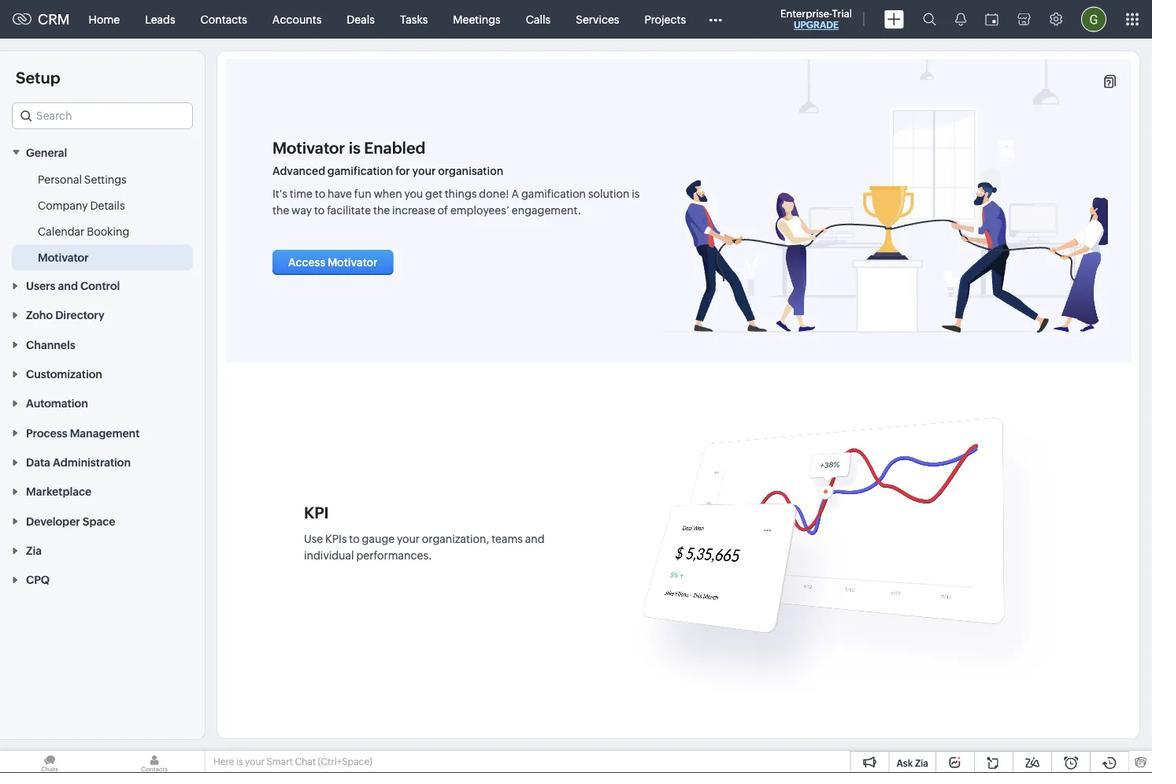 Task type: locate. For each thing, give the bounding box(es) containing it.
calendar booking link
[[38, 223, 129, 239]]

engagement.
[[512, 204, 582, 216]]

your right for
[[412, 165, 436, 177]]

services link
[[564, 0, 632, 38]]

contacts image
[[105, 751, 204, 773]]

to right kpis
[[349, 532, 360, 545]]

1 horizontal spatial and
[[525, 532, 545, 545]]

2 the from the left
[[374, 204, 390, 216]]

process management
[[26, 427, 140, 439]]

signals element
[[946, 0, 976, 39]]

your left smart
[[245, 756, 265, 767]]

is left the enabled
[[349, 139, 361, 157]]

calendar booking
[[38, 225, 129, 237]]

and inside use kpis to gauge your organization, teams and individual performances.
[[525, 532, 545, 545]]

gamification up engagement.
[[522, 187, 586, 200]]

here is your smart chat (ctrl+space)
[[214, 756, 373, 767]]

search element
[[914, 0, 946, 39]]

0 horizontal spatial the
[[273, 204, 289, 216]]

of
[[438, 204, 448, 216]]

leads link
[[132, 0, 188, 38]]

1 vertical spatial and
[[525, 532, 545, 545]]

0 vertical spatial to
[[315, 187, 326, 200]]

your up 'performances.'
[[397, 532, 420, 545]]

to inside use kpis to gauge your organization, teams and individual performances.
[[349, 532, 360, 545]]

management
[[70, 427, 140, 439]]

the down the it's
[[273, 204, 289, 216]]

0 vertical spatial and
[[58, 279, 78, 292]]

(ctrl+space)
[[318, 756, 373, 767]]

gamification inside it's time to have fun when you get things done! a gamification solution is the way to facilitate the increase of employees' engagement.
[[522, 187, 586, 200]]

crm
[[38, 11, 70, 27]]

0 horizontal spatial and
[[58, 279, 78, 292]]

way
[[292, 204, 312, 216]]

create menu image
[[885, 10, 905, 29]]

to
[[315, 187, 326, 200], [314, 204, 325, 216], [349, 532, 360, 545]]

1 vertical spatial your
[[397, 532, 420, 545]]

0 vertical spatial gamification
[[328, 165, 394, 177]]

your
[[412, 165, 436, 177], [397, 532, 420, 545], [245, 756, 265, 767]]

users
[[26, 279, 56, 292]]

0 vertical spatial your
[[412, 165, 436, 177]]

for
[[396, 165, 410, 177]]

0 horizontal spatial is
[[236, 756, 243, 767]]

marketplace
[[26, 485, 91, 498]]

to right way
[[314, 204, 325, 216]]

is right here
[[236, 756, 243, 767]]

motivator for motivator
[[38, 251, 89, 263]]

motivator inside general region
[[38, 251, 89, 263]]

motivator down calendar
[[38, 251, 89, 263]]

administration
[[53, 456, 131, 469]]

individual
[[304, 549, 354, 561]]

gamification inside motivator is enabled advanced gamification for your organisation
[[328, 165, 394, 177]]

zia
[[26, 544, 42, 557], [916, 758, 929, 768]]

your inside use kpis to gauge your organization, teams and individual performances.
[[397, 532, 420, 545]]

zia right ask
[[916, 758, 929, 768]]

1 horizontal spatial is
[[349, 139, 361, 157]]

teams
[[492, 532, 523, 545]]

users and control
[[26, 279, 120, 292]]

2 vertical spatial your
[[245, 756, 265, 767]]

zia up cpq
[[26, 544, 42, 557]]

channels
[[26, 338, 75, 351]]

0 vertical spatial is
[[349, 139, 361, 157]]

things
[[445, 187, 477, 200]]

to for kpis
[[349, 532, 360, 545]]

0 horizontal spatial gamification
[[328, 165, 394, 177]]

the down when
[[374, 204, 390, 216]]

is
[[349, 139, 361, 157], [632, 187, 640, 200], [236, 756, 243, 767]]

create menu element
[[875, 0, 914, 38]]

1 vertical spatial to
[[314, 204, 325, 216]]

and
[[58, 279, 78, 292], [525, 532, 545, 545]]

is right solution
[[632, 187, 640, 200]]

use kpis to gauge your organization, teams and individual performances.
[[304, 532, 545, 561]]

use
[[304, 532, 323, 545]]

motivator right access
[[328, 256, 378, 269]]

and right users
[[58, 279, 78, 292]]

general region
[[0, 167, 205, 271]]

calls
[[526, 13, 551, 26]]

upgrade
[[794, 20, 839, 30]]

data administration button
[[0, 447, 205, 476]]

1 horizontal spatial the
[[374, 204, 390, 216]]

kpis
[[325, 532, 347, 545]]

control
[[80, 279, 120, 292]]

is inside motivator is enabled advanced gamification for your organisation
[[349, 139, 361, 157]]

1 horizontal spatial zia
[[916, 758, 929, 768]]

and right teams
[[525, 532, 545, 545]]

1 the from the left
[[273, 204, 289, 216]]

tasks
[[400, 13, 428, 26]]

access
[[288, 256, 326, 269]]

is for enabled
[[349, 139, 361, 157]]

motivator up advanced
[[273, 139, 345, 157]]

gamification up fun at the top
[[328, 165, 394, 177]]

process
[[26, 427, 67, 439]]

advanced
[[273, 165, 326, 177]]

meetings
[[453, 13, 501, 26]]

done!
[[479, 187, 510, 200]]

to right time
[[315, 187, 326, 200]]

None field
[[12, 102, 193, 129]]

a
[[512, 187, 519, 200]]

personal
[[38, 173, 82, 185]]

0 vertical spatial zia
[[26, 544, 42, 557]]

motivator inside motivator is enabled advanced gamification for your organisation
[[273, 139, 345, 157]]

0 horizontal spatial zia
[[26, 544, 42, 557]]

crm link
[[13, 11, 70, 27]]

company details
[[38, 199, 125, 211]]

2 horizontal spatial is
[[632, 187, 640, 200]]

access motivator
[[288, 256, 378, 269]]

marketplace button
[[0, 476, 205, 506]]

contacts
[[201, 13, 247, 26]]

services
[[576, 13, 620, 26]]

get
[[426, 187, 443, 200]]

2 vertical spatial is
[[236, 756, 243, 767]]

1 horizontal spatial gamification
[[522, 187, 586, 200]]

search image
[[924, 13, 937, 26]]

motivator
[[273, 139, 345, 157], [38, 251, 89, 263], [328, 256, 378, 269]]

gamification
[[328, 165, 394, 177], [522, 187, 586, 200]]

2 vertical spatial to
[[349, 532, 360, 545]]

developer space button
[[0, 506, 205, 535]]

your inside motivator is enabled advanced gamification for your organisation
[[412, 165, 436, 177]]

calendar image
[[986, 13, 999, 26]]

performances.
[[356, 549, 432, 561]]

ask zia
[[897, 758, 929, 768]]

zoho directory button
[[0, 300, 205, 329]]

chat
[[295, 756, 316, 767]]

accounts link
[[260, 0, 334, 38]]

have
[[328, 187, 352, 200]]

1 vertical spatial gamification
[[522, 187, 586, 200]]

space
[[83, 515, 115, 527]]

accounts
[[273, 13, 322, 26]]

fun
[[354, 187, 372, 200]]

1 vertical spatial is
[[632, 187, 640, 200]]



Task type: vqa. For each thing, say whether or not it's contained in the screenshot.
"have"
yes



Task type: describe. For each thing, give the bounding box(es) containing it.
projects link
[[632, 0, 699, 38]]

it's time to have fun when you get things done! a gamification solution is the way to facilitate the increase of employees' engagement.
[[273, 187, 640, 216]]

projects
[[645, 13, 686, 26]]

deals
[[347, 13, 375, 26]]

leads
[[145, 13, 175, 26]]

motivator is enabled advanced gamification for your organisation
[[273, 139, 504, 177]]

booking
[[87, 225, 129, 237]]

organisation
[[438, 165, 504, 177]]

motivator for motivator is enabled advanced gamification for your organisation
[[273, 139, 345, 157]]

zoho
[[26, 309, 53, 322]]

automation
[[26, 397, 88, 410]]

developer space
[[26, 515, 115, 527]]

general
[[26, 146, 67, 159]]

gauge
[[362, 532, 395, 545]]

signals image
[[956, 13, 967, 26]]

facilitate
[[327, 204, 371, 216]]

settings
[[84, 173, 127, 185]]

personal settings link
[[38, 171, 127, 187]]

process management button
[[0, 418, 205, 447]]

enabled
[[364, 139, 426, 157]]

general button
[[0, 137, 205, 167]]

is for your
[[236, 756, 243, 767]]

data
[[26, 456, 50, 469]]

motivator link
[[38, 249, 89, 265]]

Search text field
[[13, 103, 192, 128]]

is inside it's time to have fun when you get things done! a gamification solution is the way to facilitate the increase of employees' engagement.
[[632, 187, 640, 200]]

personal settings
[[38, 173, 127, 185]]

company details link
[[38, 197, 125, 213]]

smart
[[267, 756, 293, 767]]

calls link
[[514, 0, 564, 38]]

developer
[[26, 515, 80, 527]]

users and control button
[[0, 271, 205, 300]]

chats image
[[0, 751, 99, 773]]

zia inside dropdown button
[[26, 544, 42, 557]]

contacts link
[[188, 0, 260, 38]]

data administration
[[26, 456, 131, 469]]

to for time
[[315, 187, 326, 200]]

it's
[[273, 187, 288, 200]]

zia button
[[0, 535, 205, 565]]

when
[[374, 187, 402, 200]]

access motivator button
[[273, 250, 394, 275]]

calendar
[[38, 225, 85, 237]]

directory
[[55, 309, 104, 322]]

meetings link
[[441, 0, 514, 38]]

time
[[290, 187, 313, 200]]

1 vertical spatial zia
[[916, 758, 929, 768]]

zoho directory
[[26, 309, 104, 322]]

setup
[[16, 69, 60, 87]]

customization button
[[0, 359, 205, 388]]

tasks link
[[388, 0, 441, 38]]

cpq button
[[0, 565, 205, 594]]

kpi
[[304, 504, 329, 522]]

details
[[90, 199, 125, 211]]

channels button
[[0, 329, 205, 359]]

and inside dropdown button
[[58, 279, 78, 292]]

motivator inside button
[[328, 256, 378, 269]]

deals link
[[334, 0, 388, 38]]

Other Modules field
[[699, 7, 733, 32]]

profile element
[[1072, 0, 1117, 38]]

automation button
[[0, 388, 205, 418]]

here
[[214, 756, 234, 767]]

trial
[[833, 7, 853, 19]]

home
[[89, 13, 120, 26]]

solution
[[589, 187, 630, 200]]

customization
[[26, 368, 102, 380]]

ask
[[897, 758, 914, 768]]

home link
[[76, 0, 132, 38]]

profile image
[[1082, 7, 1107, 32]]

increase
[[393, 204, 436, 216]]

you
[[405, 187, 423, 200]]

company
[[38, 199, 88, 211]]

organization,
[[422, 532, 490, 545]]

enterprise-trial upgrade
[[781, 7, 853, 30]]



